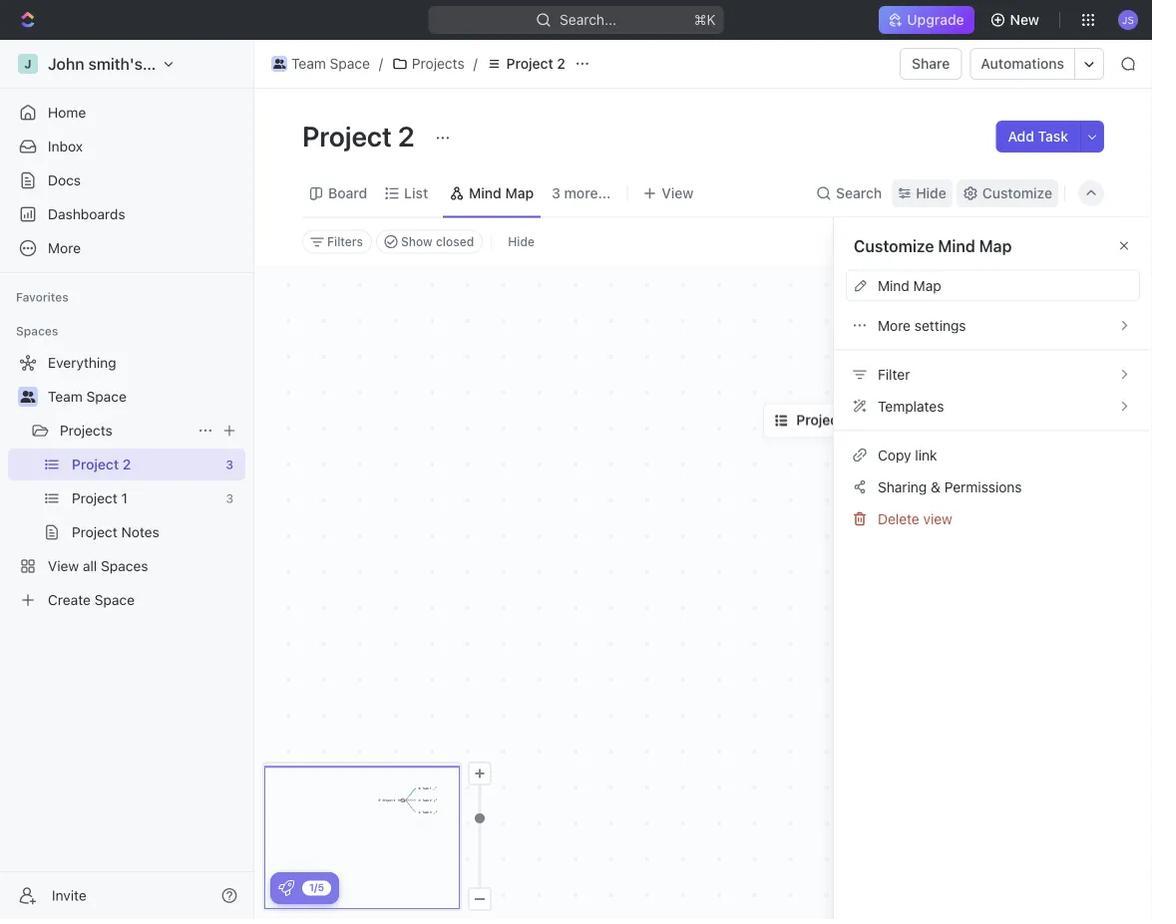 Task type: describe. For each thing, give the bounding box(es) containing it.
docs link
[[8, 165, 245, 197]]

docs
[[48, 172, 81, 189]]

templates button
[[846, 391, 1140, 423]]

templates button
[[834, 391, 1152, 423]]

hide button
[[500, 230, 543, 254]]

sharing & permissions
[[878, 479, 1022, 495]]

js
[[1122, 14, 1134, 25]]

delete
[[878, 511, 920, 527]]

user group image inside tree
[[20, 391, 35, 403]]

closed
[[436, 235, 474, 249]]

project 1 link
[[72, 483, 218, 515]]

filter button
[[834, 359, 1152, 391]]

project for project 1 link
[[72, 490, 117, 507]]

1/5
[[309, 882, 324, 894]]

0 vertical spatial team
[[291, 55, 326, 72]]

0 vertical spatial mind map
[[469, 185, 534, 202]]

j
[[24, 57, 32, 71]]

view button
[[636, 170, 701, 217]]

0 horizontal spatial map
[[505, 185, 534, 202]]

filter
[[878, 366, 910, 383]]

home link
[[8, 97, 245, 129]]

smith's
[[88, 54, 143, 73]]

everything link
[[8, 347, 241, 379]]

add task button
[[996, 121, 1080, 153]]

js button
[[1112, 4, 1144, 36]]

1 vertical spatial space
[[86, 389, 127, 405]]

customize for customize
[[983, 185, 1053, 202]]

&
[[931, 479, 941, 495]]

delete view button
[[846, 503, 1140, 535]]

upgrade link
[[879, 6, 974, 34]]

permissions
[[944, 479, 1022, 495]]

upgrade
[[907, 11, 964, 28]]

project notes link
[[72, 517, 241, 549]]

invite
[[52, 888, 87, 904]]

filter button
[[846, 359, 1140, 391]]

0 vertical spatial team space link
[[266, 52, 375, 76]]

0 vertical spatial spaces
[[16, 324, 58, 338]]

1
[[121, 490, 128, 507]]

share
[[912, 55, 950, 72]]

all
[[83, 558, 97, 575]]

sidebar navigation
[[0, 40, 258, 920]]

2 horizontal spatial map
[[979, 236, 1012, 255]]

filters
[[327, 235, 363, 249]]

john smith's workspace, , element
[[18, 54, 38, 74]]

more settings button
[[846, 310, 1140, 342]]

workspace
[[147, 54, 229, 73]]

new button
[[982, 4, 1052, 36]]

3 more... button
[[545, 180, 618, 208]]

hide button
[[892, 180, 953, 208]]

show
[[401, 235, 433, 249]]

tree inside sidebar "navigation"
[[8, 347, 245, 617]]

1 vertical spatial mind
[[938, 236, 976, 255]]

favorites button
[[8, 285, 77, 309]]

show closed button
[[376, 230, 483, 254]]

customize button
[[957, 180, 1059, 208]]

3 for 2
[[226, 458, 233, 472]]

more...
[[564, 185, 611, 202]]

mind map link
[[465, 180, 534, 208]]

customize for customize mind map
[[854, 236, 934, 255]]

filters button
[[302, 230, 372, 254]]

customize mind map
[[854, 236, 1012, 255]]

1 / from the left
[[379, 55, 383, 72]]

list
[[404, 185, 428, 202]]

home
[[48, 104, 86, 121]]

show closed
[[401, 235, 474, 249]]

add task
[[1008, 128, 1068, 145]]

link
[[915, 447, 937, 463]]

view for view
[[662, 185, 694, 202]]

dashboards link
[[8, 199, 245, 230]]

inbox
[[48, 138, 83, 155]]



Task type: locate. For each thing, give the bounding box(es) containing it.
1 vertical spatial team space link
[[48, 381, 241, 413]]

sharing
[[878, 479, 927, 495]]

project 1
[[72, 490, 128, 507]]

more inside dropdown button
[[48, 240, 81, 256]]

tree containing everything
[[8, 347, 245, 617]]

1 horizontal spatial projects link
[[387, 52, 470, 76]]

2 vertical spatial 2
[[122, 456, 131, 473]]

tree
[[8, 347, 245, 617]]

more settings
[[878, 317, 966, 334]]

1 horizontal spatial team space link
[[266, 52, 375, 76]]

map up hide button
[[505, 185, 534, 202]]

2 up list link
[[398, 119, 415, 152]]

delete view
[[878, 511, 953, 527]]

1 horizontal spatial 2
[[398, 119, 415, 152]]

1 vertical spatial hide
[[508, 235, 535, 249]]

spaces up create space link
[[101, 558, 148, 575]]

list link
[[400, 180, 428, 208]]

2 vertical spatial mind
[[878, 277, 910, 294]]

more down dashboards
[[48, 240, 81, 256]]

1 vertical spatial 3
[[226, 458, 233, 472]]

space inside create space link
[[95, 592, 135, 609]]

1 vertical spatial projects
[[60, 423, 113, 439]]

0 horizontal spatial user group image
[[20, 391, 35, 403]]

1 horizontal spatial project 2 link
[[482, 52, 571, 76]]

view all spaces link
[[8, 551, 241, 583]]

team
[[291, 55, 326, 72], [48, 389, 83, 405]]

share button
[[900, 48, 962, 80]]

project 2 link inside tree
[[72, 449, 218, 481]]

1 vertical spatial view
[[48, 558, 79, 575]]

1 horizontal spatial customize
[[983, 185, 1053, 202]]

create
[[48, 592, 91, 609]]

1 vertical spatial team space
[[48, 389, 127, 405]]

automations button
[[971, 49, 1074, 79]]

3
[[552, 185, 561, 202], [226, 458, 233, 472], [226, 492, 233, 506]]

1 horizontal spatial spaces
[[101, 558, 148, 575]]

2 horizontal spatial 2
[[557, 55, 566, 72]]

2 horizontal spatial mind
[[938, 236, 976, 255]]

project 2 link up project 1 link
[[72, 449, 218, 481]]

0 horizontal spatial team
[[48, 389, 83, 405]]

1 horizontal spatial team
[[291, 55, 326, 72]]

copy
[[878, 447, 911, 463]]

1 horizontal spatial map
[[914, 277, 942, 294]]

0 vertical spatial projects link
[[387, 52, 470, 76]]

project
[[506, 55, 553, 72], [302, 119, 392, 152], [72, 456, 119, 473], [72, 490, 117, 507], [72, 524, 117, 541]]

project 2
[[506, 55, 566, 72], [302, 119, 421, 152], [72, 456, 131, 473]]

0 horizontal spatial customize
[[854, 236, 934, 255]]

hide up customize mind map
[[916, 185, 947, 202]]

view left all
[[48, 558, 79, 575]]

team space
[[291, 55, 370, 72], [48, 389, 127, 405]]

mind map up more settings
[[878, 277, 942, 294]]

1 horizontal spatial mind
[[878, 277, 910, 294]]

1 vertical spatial project 2
[[302, 119, 421, 152]]

team space inside tree
[[48, 389, 127, 405]]

notes
[[121, 524, 159, 541]]

project 2 up 'board'
[[302, 119, 421, 152]]

0 horizontal spatial spaces
[[16, 324, 58, 338]]

1 horizontal spatial hide
[[916, 185, 947, 202]]

0 vertical spatial customize
[[983, 185, 1053, 202]]

settings
[[915, 317, 966, 334]]

more for more settings
[[878, 317, 911, 334]]

inbox link
[[8, 131, 245, 163]]

2 vertical spatial map
[[914, 277, 942, 294]]

view
[[662, 185, 694, 202], [48, 558, 79, 575]]

mind up closed
[[469, 185, 502, 202]]

2 vertical spatial project 2
[[72, 456, 131, 473]]

sharing & permissions button
[[846, 471, 1140, 503]]

0 vertical spatial project 2 link
[[482, 52, 571, 76]]

onboarding checklist button element
[[278, 881, 294, 897]]

2 down the search...
[[557, 55, 566, 72]]

1 vertical spatial project 2 link
[[72, 449, 218, 481]]

2 up 1 in the left bottom of the page
[[122, 456, 131, 473]]

project for project notes link
[[72, 524, 117, 541]]

3 inside dropdown button
[[552, 185, 561, 202]]

new
[[1010, 11, 1040, 28]]

spaces
[[16, 324, 58, 338], [101, 558, 148, 575]]

0 vertical spatial user group image
[[273, 59, 286, 69]]

search
[[836, 185, 882, 202]]

customize
[[983, 185, 1053, 202], [854, 236, 934, 255]]

projects
[[412, 55, 465, 72], [60, 423, 113, 439]]

hide down "mind map" link
[[508, 235, 535, 249]]

0 horizontal spatial hide
[[508, 235, 535, 249]]

0 vertical spatial 3
[[552, 185, 561, 202]]

3 more...
[[552, 185, 611, 202]]

2 inside tree
[[122, 456, 131, 473]]

1 horizontal spatial mind map
[[878, 277, 942, 294]]

team space link
[[266, 52, 375, 76], [48, 381, 241, 413]]

view
[[923, 511, 953, 527]]

project notes
[[72, 524, 159, 541]]

copy link
[[878, 447, 937, 463]]

mind map
[[469, 185, 534, 202], [878, 277, 942, 294]]

0 horizontal spatial view
[[48, 558, 79, 575]]

search...
[[560, 11, 617, 28]]

user group image
[[273, 59, 286, 69], [20, 391, 35, 403]]

projects inside tree
[[60, 423, 113, 439]]

1 vertical spatial 2
[[398, 119, 415, 152]]

view button
[[636, 180, 701, 208]]

1 vertical spatial customize
[[854, 236, 934, 255]]

search button
[[810, 180, 888, 208]]

more inside button
[[878, 317, 911, 334]]

/
[[379, 55, 383, 72], [473, 55, 478, 72]]

0 vertical spatial projects
[[412, 55, 465, 72]]

view inside tree
[[48, 558, 79, 575]]

0 horizontal spatial mind
[[469, 185, 502, 202]]

create space
[[48, 592, 135, 609]]

add
[[1008, 128, 1035, 145]]

view inside button
[[662, 185, 694, 202]]

onboarding checklist button image
[[278, 881, 294, 897]]

1 vertical spatial projects link
[[60, 415, 190, 447]]

None range field
[[468, 786, 492, 888]]

1 horizontal spatial project 2
[[302, 119, 421, 152]]

everything
[[48, 355, 116, 371]]

more button
[[8, 232, 245, 264]]

project for project 2 "link" within the tree
[[72, 456, 119, 473]]

2 vertical spatial space
[[95, 592, 135, 609]]

john smith's workspace
[[48, 54, 229, 73]]

1 horizontal spatial projects
[[412, 55, 465, 72]]

0 horizontal spatial team space link
[[48, 381, 241, 413]]

1 horizontal spatial more
[[878, 317, 911, 334]]

2
[[557, 55, 566, 72], [398, 119, 415, 152], [122, 456, 131, 473]]

create space link
[[8, 585, 241, 617]]

1 horizontal spatial team space
[[291, 55, 370, 72]]

0 horizontal spatial more
[[48, 240, 81, 256]]

2 / from the left
[[473, 55, 478, 72]]

customize up "search tasks..." text field
[[983, 185, 1053, 202]]

automations
[[981, 55, 1065, 72]]

mind
[[469, 185, 502, 202], [938, 236, 976, 255], [878, 277, 910, 294]]

hide inside dropdown button
[[916, 185, 947, 202]]

customize inside button
[[983, 185, 1053, 202]]

0 horizontal spatial project 2
[[72, 456, 131, 473]]

0 vertical spatial map
[[505, 185, 534, 202]]

task
[[1038, 128, 1068, 145]]

1 vertical spatial team
[[48, 389, 83, 405]]

1 vertical spatial map
[[979, 236, 1012, 255]]

projects link inside sidebar "navigation"
[[60, 415, 190, 447]]

team inside tree
[[48, 389, 83, 405]]

1 horizontal spatial /
[[473, 55, 478, 72]]

0 vertical spatial hide
[[916, 185, 947, 202]]

1 vertical spatial mind map
[[878, 277, 942, 294]]

Search tasks... text field
[[904, 227, 1103, 257]]

dashboards
[[48, 206, 125, 222]]

0 horizontal spatial /
[[379, 55, 383, 72]]

0 horizontal spatial project 2 link
[[72, 449, 218, 481]]

0 vertical spatial project 2
[[506, 55, 566, 72]]

view right more... at the top of page
[[662, 185, 694, 202]]

space
[[330, 55, 370, 72], [86, 389, 127, 405], [95, 592, 135, 609]]

project 2 link down the search...
[[482, 52, 571, 76]]

0 horizontal spatial team space
[[48, 389, 127, 405]]

0 horizontal spatial projects
[[60, 423, 113, 439]]

mind up more settings
[[878, 277, 910, 294]]

0 vertical spatial more
[[48, 240, 81, 256]]

map down customize mind map
[[914, 277, 942, 294]]

0 horizontal spatial projects link
[[60, 415, 190, 447]]

1 vertical spatial spaces
[[101, 558, 148, 575]]

board link
[[324, 180, 367, 208]]

1 vertical spatial more
[[878, 317, 911, 334]]

project 2 up the project 1
[[72, 456, 131, 473]]

2 vertical spatial 3
[[226, 492, 233, 506]]

1 horizontal spatial view
[[662, 185, 694, 202]]

0 horizontal spatial mind map
[[469, 185, 534, 202]]

⌘k
[[694, 11, 716, 28]]

more left settings
[[878, 317, 911, 334]]

0 vertical spatial 2
[[557, 55, 566, 72]]

map down customize button on the right top
[[979, 236, 1012, 255]]

spaces inside the view all spaces link
[[101, 558, 148, 575]]

board
[[328, 185, 367, 202]]

projects link
[[387, 52, 470, 76], [60, 415, 190, 447]]

view all spaces
[[48, 558, 148, 575]]

3 for 1
[[226, 492, 233, 506]]

0 horizontal spatial 2
[[122, 456, 131, 473]]

spaces down the favorites
[[16, 324, 58, 338]]

0 vertical spatial team space
[[291, 55, 370, 72]]

project 2 down the search...
[[506, 55, 566, 72]]

map
[[505, 185, 534, 202], [979, 236, 1012, 255], [914, 277, 942, 294]]

1 horizontal spatial user group image
[[273, 59, 286, 69]]

hide inside button
[[508, 235, 535, 249]]

project 2 inside tree
[[72, 456, 131, 473]]

more
[[48, 240, 81, 256], [878, 317, 911, 334]]

john
[[48, 54, 84, 73]]

copy link button
[[846, 439, 1140, 471]]

more for more
[[48, 240, 81, 256]]

mind down hide dropdown button on the top right
[[938, 236, 976, 255]]

0 vertical spatial mind
[[469, 185, 502, 202]]

customize down hide dropdown button on the top right
[[854, 236, 934, 255]]

2 horizontal spatial project 2
[[506, 55, 566, 72]]

templates
[[878, 398, 944, 414]]

view for view all spaces
[[48, 558, 79, 575]]

1 vertical spatial user group image
[[20, 391, 35, 403]]

favorites
[[16, 290, 69, 304]]

0 vertical spatial view
[[662, 185, 694, 202]]

mind map up hide button
[[469, 185, 534, 202]]

project 2 link
[[482, 52, 571, 76], [72, 449, 218, 481]]

0 vertical spatial space
[[330, 55, 370, 72]]



Task type: vqa. For each thing, say whether or not it's contained in the screenshot.
ACCESS_014's The
no



